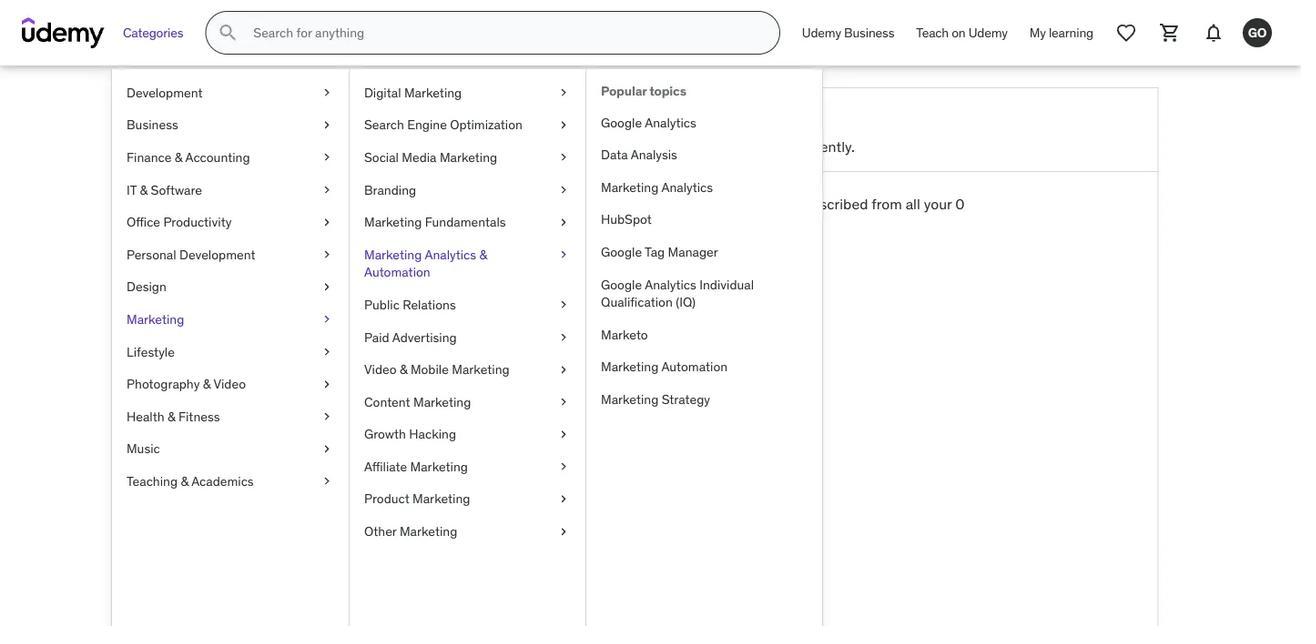 Task type: vqa. For each thing, say whether or not it's contained in the screenshot.
And
yes



Task type: locate. For each thing, give the bounding box(es) containing it.
mobile
[[411, 361, 449, 378]]

1 horizontal spatial account
[[715, 137, 767, 156]]

marketing up hubspot
[[601, 179, 659, 195]]

business up finance
[[127, 117, 178, 133]]

your inside close account close your account permanently.
[[683, 137, 711, 156]]

1 horizontal spatial go
[[1249, 24, 1267, 41]]

lose
[[587, 215, 613, 234]]

close down courses,
[[487, 262, 525, 280]]

public
[[193, 270, 232, 289]]

will left be
[[736, 195, 757, 213]]

0 horizontal spatial udemy
[[802, 24, 842, 41]]

teach on udemy
[[917, 24, 1008, 41]]

marketing down "affiliate marketing"
[[413, 491, 470, 508]]

marketing inside product marketing link
[[413, 491, 470, 508]]

optimization
[[450, 117, 523, 133]]

analytics down 'data analysis' link at the top
[[662, 179, 713, 195]]

photo link
[[143, 322, 339, 349]]

1 horizontal spatial udemy
[[969, 24, 1008, 41]]

fitness
[[178, 408, 220, 425]]

&
[[175, 149, 183, 165], [140, 182, 148, 198], [480, 246, 487, 263], [400, 361, 408, 378], [203, 376, 211, 392], [168, 408, 175, 425], [181, 473, 189, 490]]

account up photography & video
[[158, 353, 212, 372]]

go link
[[1236, 11, 1280, 55]]

digital marketing link
[[350, 77, 586, 109]]

close up 'data analysis' link at the top
[[676, 102, 733, 129]]

xsmall image inside teaching & academics link
[[320, 473, 334, 491]]

google analytics individual qualification (iq) link
[[587, 268, 822, 319]]

& up the clients
[[181, 473, 189, 490]]

product
[[364, 491, 410, 508]]

analytics inside marketing analytics & automation
[[425, 246, 476, 263]]

3 google from the top
[[601, 276, 642, 293]]

xsmall image
[[320, 84, 334, 102], [320, 116, 334, 134], [557, 116, 571, 134], [320, 149, 334, 166], [557, 149, 571, 166], [557, 181, 571, 199], [557, 213, 571, 231], [320, 246, 334, 264], [557, 246, 571, 264], [320, 278, 334, 296], [320, 311, 334, 329], [557, 329, 571, 346], [320, 376, 334, 393], [557, 426, 571, 444], [557, 458, 571, 476], [557, 523, 571, 541]]

paid advertising
[[364, 329, 457, 345]]

xsmall image for public relations
[[557, 296, 571, 314]]

google up qualification
[[601, 276, 642, 293]]

0 vertical spatial automation
[[364, 264, 431, 281]]

1 horizontal spatial your
[[683, 137, 711, 156]]

growth
[[364, 426, 406, 443]]

engine
[[407, 117, 447, 133]]

video down paid
[[364, 361, 397, 378]]

marketing strategy
[[601, 391, 710, 408]]

analytics for google analytics
[[645, 114, 697, 131]]

analytics for google analytics individual qualification (iq)
[[645, 276, 697, 293]]

& right 'it'
[[140, 182, 148, 198]]

& left mobile
[[400, 361, 408, 378]]

you right if at the left top
[[554, 195, 577, 213]]

& for accounting
[[175, 149, 183, 165]]

0 vertical spatial account
[[715, 137, 767, 156]]

xsmall image for office productivity
[[320, 213, 334, 231]]

marketing inside other marketing link
[[400, 524, 458, 540]]

1 vertical spatial automation
[[662, 359, 728, 375]]

search
[[364, 117, 404, 133]]

xsmall image
[[557, 84, 571, 102], [320, 181, 334, 199], [320, 213, 334, 231], [557, 296, 571, 314], [320, 343, 334, 361], [557, 361, 571, 379], [557, 393, 571, 411], [320, 408, 334, 426], [320, 440, 334, 458], [320, 473, 334, 491], [557, 491, 571, 509]]

media
[[402, 149, 437, 165]]

video & mobile marketing
[[364, 361, 510, 378]]

automation
[[364, 264, 431, 281], [662, 359, 728, 375]]

1 horizontal spatial account
[[737, 102, 823, 129]]

be
[[760, 195, 777, 213]]

1 vertical spatial development
[[179, 246, 256, 263]]

public
[[364, 297, 400, 313]]

0 vertical spatial close
[[676, 102, 733, 129]]

google tag manager link
[[587, 236, 822, 268]]

your left 0
[[924, 195, 952, 213]]

analytics down fundamentals
[[425, 246, 476, 263]]

automation up "strategy"
[[662, 359, 728, 375]]

video down security
[[214, 376, 246, 392]]

data analysis link
[[587, 139, 822, 171]]

marketing up lifestyle
[[127, 311, 184, 328]]

0 horizontal spatial account
[[528, 262, 583, 280]]

xsmall image inside development link
[[320, 84, 334, 102]]

1 vertical spatial business
[[127, 117, 178, 133]]

0 vertical spatial account
[[737, 102, 823, 129]]

photo
[[158, 326, 197, 344]]

1 vertical spatial google
[[601, 244, 642, 260]]

development down gary
[[179, 246, 256, 263]]

account inside the view public profile profile photo account security subscriptions payment methods privacy notifications api clients
[[158, 353, 212, 372]]

forever.
[[665, 215, 714, 234]]

personal
[[127, 246, 176, 263]]

0 horizontal spatial video
[[214, 376, 246, 392]]

& right health
[[168, 408, 175, 425]]

2 google from the top
[[601, 244, 642, 260]]

& for academics
[[181, 473, 189, 490]]

google down popular at the top left
[[601, 114, 642, 131]]

google down access
[[601, 244, 642, 260]]

xsmall image inside public relations link
[[557, 296, 571, 314]]

1 udemy from the left
[[802, 24, 842, 41]]

marketing analytics & automation link
[[350, 239, 586, 289]]

xsmall image inside lifestyle link
[[320, 343, 334, 361]]

1 horizontal spatial business
[[844, 24, 895, 41]]

marketo
[[601, 326, 648, 343]]

finance & accounting
[[127, 149, 250, 165]]

on
[[952, 24, 966, 41]]

gary
[[197, 226, 228, 245]]

your up 'marketing analytics' "link"
[[683, 137, 711, 156]]

2 vertical spatial close
[[487, 262, 525, 280]]

xsmall image for finance & accounting
[[320, 149, 334, 166]]

xsmall image for it & software
[[320, 181, 334, 199]]

xsmall image for development
[[320, 84, 334, 102]]

branding
[[364, 182, 416, 198]]

business
[[844, 24, 895, 41], [127, 117, 178, 133]]

google for google analytics individual qualification (iq)
[[601, 276, 642, 293]]

1 horizontal spatial you
[[709, 195, 732, 213]]

& down marketing fundamentals link
[[480, 246, 487, 263]]

search engine optimization link
[[350, 109, 586, 141]]

topics
[[650, 83, 687, 99]]

xsmall image inside music link
[[320, 440, 334, 458]]

business left teach
[[844, 24, 895, 41]]

xsmall image inside other marketing link
[[557, 523, 571, 541]]

digital
[[364, 84, 401, 101]]

xsmall image inside affiliate marketing link
[[557, 458, 571, 476]]

marketing down marketing automation
[[601, 391, 659, 408]]

& up fitness
[[203, 376, 211, 392]]

1 vertical spatial go
[[220, 139, 263, 176]]

social
[[364, 149, 399, 165]]

& right finance
[[175, 149, 183, 165]]

xsmall image for paid advertising
[[557, 329, 571, 346]]

xsmall image inside design link
[[320, 278, 334, 296]]

2 you from the left
[[709, 195, 732, 213]]

xsmall image for business
[[320, 116, 334, 134]]

marketing down branding
[[364, 214, 422, 230]]

udemy image
[[22, 17, 105, 48]]

marketing down product marketing
[[400, 524, 458, 540]]

marketing inside 'video & mobile marketing' link
[[452, 361, 510, 378]]

account
[[737, 102, 823, 129], [158, 353, 212, 372]]

social media marketing
[[364, 149, 498, 165]]

xsmall image inside the photography & video link
[[320, 376, 334, 393]]

security
[[215, 353, 269, 372]]

software
[[151, 182, 202, 198]]

xsmall image inside it & software link
[[320, 181, 334, 199]]

xsmall image inside marketing link
[[320, 311, 334, 329]]

office productivity link
[[112, 206, 349, 239]]

account up 'marketing analytics' "link"
[[715, 137, 767, 156]]

google inside google analytics individual qualification (iq)
[[601, 276, 642, 293]]

0 horizontal spatial will
[[562, 215, 583, 234]]

submit search image
[[217, 22, 239, 44]]

0 horizontal spatial account
[[158, 353, 212, 372]]

& for mobile
[[400, 361, 408, 378]]

xsmall image inside marketing analytics & automation link
[[557, 246, 571, 264]]

xsmall image for personal development
[[320, 246, 334, 264]]

marketing inside content marketing link
[[414, 394, 471, 410]]

analytics down topics
[[645, 114, 697, 131]]

social media marketing link
[[350, 141, 586, 174]]

close inside button
[[487, 262, 525, 280]]

analytics inside "link"
[[662, 179, 713, 195]]

xsmall image for marketing
[[320, 311, 334, 329]]

marketing down marketo
[[601, 359, 659, 375]]

marketing inside marketing automation link
[[601, 359, 659, 375]]

xsmall image inside personal development link
[[320, 246, 334, 264]]

xsmall image inside 'video & mobile marketing' link
[[557, 361, 571, 379]]

& for fitness
[[168, 408, 175, 425]]

health & fitness
[[127, 408, 220, 425]]

xsmall image inside search engine optimization link
[[557, 116, 571, 134]]

xsmall image inside social media marketing 'link'
[[557, 149, 571, 166]]

privacy link
[[143, 432, 339, 460]]

1 vertical spatial account
[[528, 262, 583, 280]]

xsmall image inside product marketing link
[[557, 491, 571, 509]]

marketing down paid advertising link
[[452, 361, 510, 378]]

xsmall image inside business link
[[320, 116, 334, 134]]

marketing inside marketing analytics & automation
[[364, 246, 422, 263]]

0 vertical spatial google
[[601, 114, 642, 131]]

0 vertical spatial will
[[736, 195, 757, 213]]

1 vertical spatial account
[[158, 353, 212, 372]]

analytics inside google analytics individual qualification (iq)
[[645, 276, 697, 293]]

0 horizontal spatial your
[[618, 195, 646, 213]]

xsmall image inside content marketing link
[[557, 393, 571, 411]]

public relations
[[364, 297, 456, 313]]

marketing analytics & automation
[[364, 246, 487, 281]]

xsmall image inside paid advertising link
[[557, 329, 571, 346]]

xsmall image inside office productivity 'link'
[[320, 213, 334, 231]]

& for software
[[140, 182, 148, 198]]

payment methods link
[[143, 405, 339, 432]]

close down google analytics
[[643, 137, 680, 156]]

and
[[534, 215, 558, 234]]

product marketing
[[364, 491, 470, 508]]

marketing inside marketing fundamentals link
[[364, 214, 422, 230]]

xsmall image inside finance & accounting link
[[320, 149, 334, 166]]

analytics
[[645, 114, 697, 131], [662, 179, 713, 195], [425, 246, 476, 263], [645, 276, 697, 293]]

1 vertical spatial close
[[643, 137, 680, 156]]

automation up public relations
[[364, 264, 431, 281]]

0 vertical spatial business
[[844, 24, 895, 41]]

branding link
[[350, 174, 586, 206]]

xsmall image for marketing analytics & automation
[[557, 246, 571, 264]]

xsmall image for growth hacking
[[557, 426, 571, 444]]

xsmall image inside branding "link"
[[557, 181, 571, 199]]

xsmall image for design
[[320, 278, 334, 296]]

personal development
[[127, 246, 256, 263]]

subscriptions link
[[143, 377, 339, 405]]

xsmall image inside growth hacking link
[[557, 426, 571, 444]]

marketing down the video & mobile marketing
[[414, 394, 471, 410]]

marketing analytics & automation element
[[586, 69, 822, 627]]

google analytics individual qualification (iq)
[[601, 276, 754, 310]]

0 horizontal spatial automation
[[364, 264, 431, 281]]

xsmall image for music
[[320, 440, 334, 458]]

permanently.
[[771, 137, 855, 156]]

account inside close account close your account permanently.
[[715, 137, 767, 156]]

you
[[554, 195, 577, 213], [709, 195, 732, 213]]

marketing down hacking
[[410, 459, 468, 475]]

marketing up 'engine'
[[404, 84, 462, 101]]

udemy business
[[802, 24, 895, 41]]

0 horizontal spatial you
[[554, 195, 577, 213]]

go
[[1249, 24, 1267, 41], [220, 139, 263, 176]]

productivity
[[163, 214, 232, 230]]

& inside marketing analytics & automation
[[480, 246, 487, 263]]

marketing inside affiliate marketing link
[[410, 459, 468, 475]]

account down 'and' at the top of the page
[[528, 262, 583, 280]]

other marketing
[[364, 524, 458, 540]]

close
[[581, 195, 615, 213]]

individual
[[700, 276, 754, 293]]

xsmall image inside digital marketing link
[[557, 84, 571, 102]]

google for google tag manager
[[601, 244, 642, 260]]

0 horizontal spatial go
[[220, 139, 263, 176]]

analytics up (iq)
[[645, 276, 697, 293]]

marketing down search engine optimization link
[[440, 149, 498, 165]]

paid advertising link
[[350, 321, 586, 354]]

marketing up public
[[364, 246, 422, 263]]

xsmall image inside marketing fundamentals link
[[557, 213, 571, 231]]

hubspot
[[601, 211, 652, 228]]

profile link
[[143, 294, 339, 322]]

google analytics link
[[587, 106, 822, 139]]

your up access
[[618, 195, 646, 213]]

affiliate marketing
[[364, 459, 468, 475]]

2 horizontal spatial your
[[924, 195, 952, 213]]

wishlist image
[[1116, 22, 1138, 44]]

2 vertical spatial google
[[601, 276, 642, 293]]

xsmall image inside health & fitness link
[[320, 408, 334, 426]]

will right 'and' at the top of the page
[[562, 215, 583, 234]]

xsmall image for search engine optimization
[[557, 116, 571, 134]]

development down categories dropdown button
[[127, 84, 203, 101]]

marketing inside marketing link
[[127, 311, 184, 328]]

you up forever.
[[709, 195, 732, 213]]

my learning link
[[1019, 11, 1105, 55]]

1 google from the top
[[601, 114, 642, 131]]

0 vertical spatial development
[[127, 84, 203, 101]]

google for google analytics
[[601, 114, 642, 131]]

my learning
[[1030, 24, 1094, 41]]

account up permanently.
[[737, 102, 823, 129]]



Task type: describe. For each thing, give the bounding box(es) containing it.
from
[[872, 195, 902, 213]]

it
[[127, 182, 137, 198]]

tag
[[645, 244, 665, 260]]

profile
[[158, 298, 200, 317]]

your for you
[[618, 195, 646, 213]]

xsmall image for other marketing
[[557, 523, 571, 541]]

marketo link
[[587, 319, 822, 351]]

Search for anything text field
[[250, 17, 758, 48]]

music
[[127, 441, 160, 457]]

analytics for marketing analytics
[[662, 179, 713, 195]]

lifestyle link
[[112, 336, 349, 368]]

if
[[542, 195, 550, 213]]

& for video
[[203, 376, 211, 392]]

automation inside marketing analytics & automation
[[364, 264, 431, 281]]

0 vertical spatial go
[[1249, 24, 1267, 41]]

notifications
[[158, 464, 241, 483]]

marketing inside 'marketing analytics' "link"
[[601, 179, 659, 195]]

photography & video
[[127, 376, 246, 392]]

data
[[601, 147, 628, 163]]

affiliate
[[364, 459, 407, 475]]

xsmall image for video & mobile marketing
[[557, 361, 571, 379]]

shopping cart with 0 items image
[[1160, 22, 1181, 44]]

xsmall image for digital marketing
[[557, 84, 571, 102]]

your for account
[[683, 137, 711, 156]]

teaching & academics
[[127, 473, 254, 490]]

teach on udemy link
[[906, 11, 1019, 55]]

access
[[617, 215, 662, 234]]

it & software
[[127, 182, 202, 198]]

account security link
[[143, 349, 339, 377]]

udemy business link
[[791, 11, 906, 55]]

orlando
[[231, 226, 286, 245]]

privacy
[[158, 436, 205, 455]]

marketing analytics link
[[587, 171, 822, 204]]

xsmall image for lifestyle
[[320, 343, 334, 361]]

music link
[[112, 433, 349, 466]]

all
[[906, 195, 921, 213]]

0
[[956, 195, 965, 213]]

view public profile link
[[143, 266, 339, 294]]

view public profile profile photo account security subscriptions payment methods privacy notifications api clients
[[158, 270, 277, 510]]

health
[[127, 408, 164, 425]]

design link
[[112, 271, 349, 303]]

subscriptions
[[158, 381, 248, 400]]

close account close your account permanently.
[[643, 102, 855, 156]]

growth hacking link
[[350, 419, 586, 451]]

1 horizontal spatial video
[[364, 361, 397, 378]]

product marketing link
[[350, 483, 586, 516]]

content marketing link
[[350, 386, 586, 419]]

other marketing link
[[350, 516, 586, 548]]

marketing link
[[112, 303, 349, 336]]

xsmall image for product marketing
[[557, 491, 571, 509]]

qualification
[[601, 294, 673, 310]]

public relations link
[[350, 289, 586, 321]]

xsmall image for teaching & academics
[[320, 473, 334, 491]]

popular
[[601, 83, 647, 99]]

xsmall image for social media marketing
[[557, 149, 571, 166]]

office productivity
[[127, 214, 232, 230]]

my
[[1030, 24, 1046, 41]]

methods
[[219, 409, 276, 427]]

content marketing
[[364, 394, 471, 410]]

analytics for marketing analytics & automation
[[425, 246, 476, 263]]

content
[[364, 394, 410, 410]]

strategy
[[662, 391, 710, 408]]

account,
[[650, 195, 706, 213]]

xsmall image for affiliate marketing
[[557, 458, 571, 476]]

design
[[127, 279, 167, 295]]

business link
[[112, 109, 349, 141]]

other
[[364, 524, 397, 540]]

close for account
[[487, 262, 525, 280]]

notifications image
[[1203, 22, 1225, 44]]

close for account
[[676, 102, 733, 129]]

accounting
[[185, 149, 250, 165]]

2 udemy from the left
[[969, 24, 1008, 41]]

xsmall image for marketing fundamentals
[[557, 213, 571, 231]]

xsmall image for content marketing
[[557, 393, 571, 411]]

xsmall image for photography & video
[[320, 376, 334, 393]]

marketing inside digital marketing link
[[404, 84, 462, 101]]

photography
[[127, 376, 200, 392]]

1 horizontal spatial automation
[[662, 359, 728, 375]]

popular topics
[[601, 83, 687, 99]]

1 horizontal spatial will
[[736, 195, 757, 213]]

development link
[[112, 77, 349, 109]]

marketing fundamentals link
[[350, 206, 586, 239]]

video & mobile marketing link
[[350, 354, 586, 386]]

marketing automation link
[[587, 351, 822, 384]]

1 vertical spatial will
[[562, 215, 583, 234]]

relations
[[403, 297, 456, 313]]

close account
[[487, 262, 583, 280]]

unsubscribed
[[780, 195, 868, 213]]

teaching & academics link
[[112, 466, 349, 498]]

marketing fundamentals
[[364, 214, 506, 230]]

marketing automation
[[601, 359, 728, 375]]

account inside close account close your account permanently.
[[737, 102, 823, 129]]

api clients link
[[143, 488, 339, 515]]

view
[[158, 270, 189, 289]]

it & software link
[[112, 174, 349, 206]]

0 horizontal spatial business
[[127, 117, 178, 133]]

learning
[[1049, 24, 1094, 41]]

lifestyle
[[127, 344, 175, 360]]

courses,
[[476, 215, 530, 234]]

1 you from the left
[[554, 195, 577, 213]]

api
[[158, 492, 181, 510]]

account inside button
[[528, 262, 583, 280]]

xsmall image for branding
[[557, 181, 571, 199]]

teach
[[917, 24, 949, 41]]

google tag manager
[[601, 244, 718, 260]]

academics
[[191, 473, 254, 490]]

clients
[[184, 492, 227, 510]]

health & fitness link
[[112, 401, 349, 433]]

growth hacking
[[364, 426, 456, 443]]

payment
[[158, 409, 215, 427]]

xsmall image for health & fitness
[[320, 408, 334, 426]]

marketing inside social media marketing 'link'
[[440, 149, 498, 165]]

finance
[[127, 149, 172, 165]]

teaching
[[127, 473, 178, 490]]



